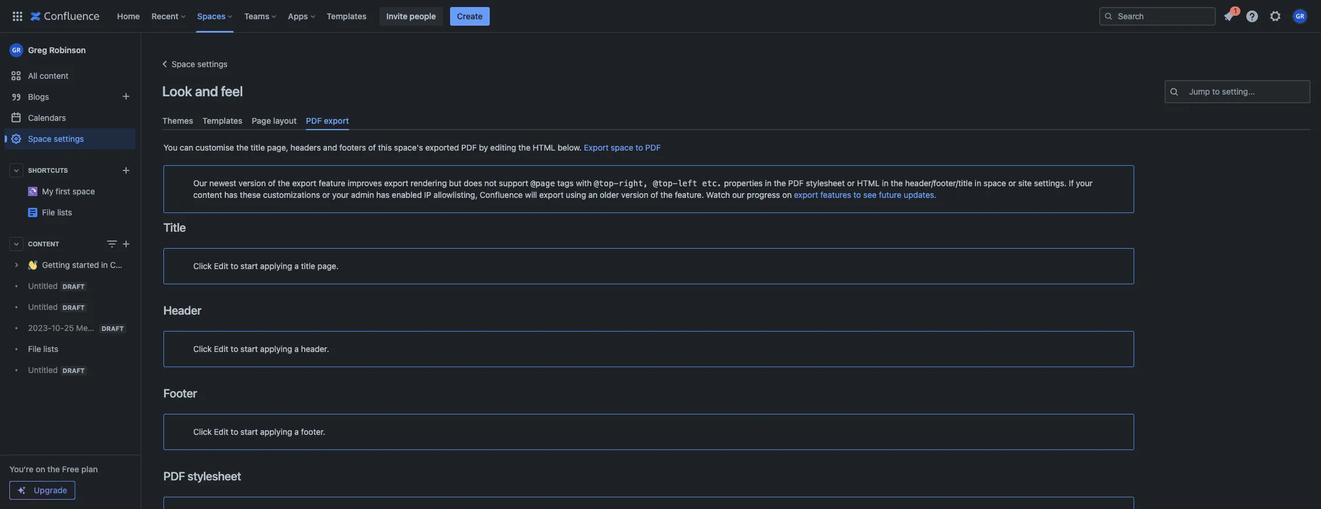 Task type: describe. For each thing, give the bounding box(es) containing it.
start for title
[[241, 261, 258, 271]]

settings.
[[1034, 178, 1067, 188]]

export left features
[[794, 190, 819, 200]]

content button
[[5, 234, 135, 255]]

the up progress
[[774, 178, 786, 188]]

right,
[[619, 179, 648, 188]]

greg robinson
[[28, 45, 86, 55]]

confluence inside properties in the pdf stylesheet or html in the header/footer/title in space or site settings. if your content has these customizations or your admin has enabled ip allowlisting, confluence will export using an older version of the feature. watch our progress on
[[480, 190, 523, 200]]

support
[[499, 178, 528, 188]]

page layout link
[[247, 111, 301, 130]]

feature
[[319, 178, 346, 188]]

1 @top- from the left
[[594, 179, 619, 188]]

export inside pdf export link
[[324, 116, 349, 126]]

you're on the free plan
[[9, 464, 98, 474]]

setting...
[[1222, 86, 1256, 96]]

1
[[1234, 6, 1237, 15]]

robinson
[[49, 45, 86, 55]]

calendars link
[[5, 107, 135, 128]]

all
[[28, 71, 37, 81]]

all content link
[[5, 65, 135, 86]]

a for title
[[294, 261, 299, 271]]

editing
[[490, 143, 516, 153]]

in right the header/footer/title
[[975, 178, 982, 188]]

banner containing home
[[0, 0, 1322, 33]]

create a blog image
[[119, 89, 133, 103]]

file lists up title
[[135, 203, 166, 213]]

progress
[[747, 190, 780, 200]]

file lists right file lists icon
[[42, 207, 72, 217]]

1 vertical spatial of
[[268, 178, 276, 188]]

1 vertical spatial space
[[28, 134, 52, 144]]

jump to setting...
[[1190, 86, 1256, 96]]

templates inside global element
[[327, 11, 367, 21]]

you
[[164, 143, 178, 153]]

themes link
[[158, 111, 198, 130]]

in up progress
[[765, 178, 772, 188]]

of inside properties in the pdf stylesheet or html in the header/footer/title in space or site settings. if your content has these customizations or your admin has enabled ip allowlisting, confluence will export using an older version of the feature. watch our progress on
[[651, 190, 658, 200]]

newest
[[209, 178, 236, 188]]

features
[[821, 190, 852, 200]]

click for click edit to start applying a title page.
[[193, 261, 212, 271]]

my for my first space link underneath add shortcut image
[[135, 182, 147, 192]]

file lists link up content dropdown button
[[5, 202, 166, 223]]

allowlisting,
[[434, 190, 478, 200]]

tree inside space element
[[5, 255, 153, 381]]

with
[[576, 178, 592, 188]]

file lists image
[[28, 208, 37, 217]]

does
[[464, 178, 482, 188]]

teams button
[[241, 7, 281, 25]]

export features to see future updates. link
[[794, 190, 937, 200]]

export up enabled
[[384, 178, 409, 188]]

collapse sidebar image
[[127, 39, 153, 62]]

tags
[[558, 178, 574, 188]]

properties
[[724, 178, 763, 188]]

title
[[164, 221, 186, 234]]

footers
[[339, 143, 366, 153]]

premium image
[[17, 486, 26, 495]]

the up future
[[891, 178, 903, 188]]

my first space link down add shortcut image
[[5, 181, 189, 202]]

1 horizontal spatial templates link
[[323, 7, 370, 25]]

content inside "link"
[[40, 71, 69, 81]]

my first space for my first space link below shortcuts dropdown button
[[42, 186, 95, 196]]

25
[[64, 323, 74, 333]]

export inside properties in the pdf stylesheet or html in the header/footer/title in space or site settings. if your content has these customizations or your admin has enabled ip allowlisting, confluence will export using an older version of the feature. watch our progress on
[[540, 190, 564, 200]]

shortcuts
[[28, 167, 68, 174]]

a for header.
[[294, 344, 299, 354]]

global element
[[7, 0, 1097, 32]]

customise
[[196, 143, 234, 153]]

stylesheet inside properties in the pdf stylesheet or html in the header/footer/title in space or site settings. if your content has these customizations or your admin has enabled ip allowlisting, confluence will export using an older version of the feature. watch our progress on
[[806, 178, 845, 188]]

watch
[[706, 190, 730, 200]]

export
[[584, 143, 609, 153]]

export features to see future updates.
[[794, 190, 937, 200]]

will
[[525, 190, 537, 200]]

space inside properties in the pdf stylesheet or html in the header/footer/title in space or site settings. if your content has these customizations or your admin has enabled ip allowlisting, confluence will export using an older version of the feature. watch our progress on
[[984, 178, 1006, 188]]

page,
[[267, 143, 288, 153]]

help icon image
[[1246, 9, 1260, 23]]

using
[[566, 190, 586, 200]]

1 horizontal spatial or
[[847, 178, 855, 188]]

0 horizontal spatial or
[[322, 190, 330, 200]]

future
[[879, 190, 902, 200]]

page.
[[318, 261, 339, 271]]

on inside space element
[[36, 464, 45, 474]]

not
[[485, 178, 497, 188]]

2 horizontal spatial or
[[1009, 178, 1016, 188]]

my first space link down shortcuts dropdown button
[[42, 186, 95, 196]]

draft up 25
[[63, 304, 85, 311]]

to inside footer click edit to start applying a footer.
[[231, 427, 238, 437]]

free
[[62, 464, 79, 474]]

my first space for my first space link underneath add shortcut image
[[135, 182, 189, 192]]

2 has from the left
[[376, 190, 390, 200]]

the right editing
[[519, 143, 531, 153]]

jump
[[1190, 86, 1211, 96]]

0 horizontal spatial html
[[533, 143, 556, 153]]

can
[[180, 143, 193, 153]]

ip
[[424, 190, 431, 200]]

0 vertical spatial version
[[239, 178, 266, 188]]

notes
[[109, 323, 130, 333]]

invite people
[[387, 11, 436, 21]]

1 horizontal spatial file
[[42, 207, 55, 217]]

space inside my first space link
[[166, 182, 189, 192]]

click edit to start applying a header.
[[193, 344, 329, 354]]

search image
[[1104, 11, 1114, 21]]

page
[[252, 116, 271, 126]]

0 vertical spatial title
[[251, 143, 265, 153]]

edit for click edit to start applying a header.
[[214, 344, 229, 354]]

1 has from the left
[[224, 190, 238, 200]]

first for my first space link below shortcuts dropdown button
[[56, 186, 70, 196]]

settings inside space element
[[54, 134, 84, 144]]

enabled
[[392, 190, 422, 200]]

these
[[240, 190, 261, 200]]

1 horizontal spatial of
[[368, 143, 376, 153]]

start inside footer click edit to start applying a footer.
[[241, 427, 258, 437]]

spaces button
[[194, 7, 237, 25]]

file lists down 2023-
[[28, 344, 58, 354]]

recent button
[[148, 7, 190, 25]]

left
[[678, 179, 697, 188]]

shortcuts button
[[5, 160, 135, 181]]

updates.
[[904, 190, 937, 200]]

getting
[[42, 260, 70, 270]]

draft right 25
[[102, 325, 124, 332]]

applying inside footer click edit to start applying a footer.
[[260, 427, 292, 437]]

but
[[449, 178, 462, 188]]

export space to pdf link
[[584, 143, 661, 153]]

my for my first space link below shortcuts dropdown button
[[42, 186, 53, 196]]

create link
[[450, 7, 490, 25]]

our
[[193, 178, 207, 188]]

1 horizontal spatial settings
[[197, 59, 228, 69]]

Search field
[[1100, 7, 1216, 25]]

0 vertical spatial and
[[195, 83, 218, 99]]

home link
[[114, 7, 143, 25]]

space right 'export'
[[611, 143, 634, 153]]

etc.
[[702, 179, 722, 188]]

10-
[[52, 323, 64, 333]]

blogs
[[28, 92, 49, 102]]

exported
[[425, 143, 459, 153]]

space down shortcuts dropdown button
[[72, 186, 95, 196]]

admin
[[351, 190, 374, 200]]

on inside properties in the pdf stylesheet or html in the header/footer/title in space or site settings. if your content has these customizations or your admin has enabled ip allowlisting, confluence will export using an older version of the feature. watch our progress on
[[783, 190, 792, 200]]

recent
[[152, 11, 179, 21]]

1 vertical spatial stylesheet
[[188, 470, 241, 483]]

@page
[[531, 179, 555, 188]]

look and feel
[[162, 83, 243, 99]]

header.
[[301, 344, 329, 354]]

improves
[[348, 178, 382, 188]]

in up future
[[882, 178, 889, 188]]

headers
[[291, 143, 321, 153]]

space settings inside space element
[[28, 134, 84, 144]]



Task type: vqa. For each thing, say whether or not it's contained in the screenshot.
List for Appswitcher Icon
no



Task type: locate. For each thing, give the bounding box(es) containing it.
version inside properties in the pdf stylesheet or html in the header/footer/title in space or site settings. if your content has these customizations or your admin has enabled ip allowlisting, confluence will export using an older version of the feature. watch our progress on
[[621, 190, 649, 200]]

a left page. on the left bottom of the page
[[294, 261, 299, 271]]

0 horizontal spatial space settings
[[28, 134, 84, 144]]

properties in the pdf stylesheet or html in the header/footer/title in space or site settings. if your content has these customizations or your admin has enabled ip allowlisting, confluence will export using an older version of the feature. watch our progress on
[[193, 178, 1093, 200]]

3 edit from the top
[[214, 427, 229, 437]]

export
[[324, 116, 349, 126], [292, 178, 317, 188], [384, 178, 409, 188], [540, 190, 564, 200], [794, 190, 819, 200]]

2 edit from the top
[[214, 344, 229, 354]]

applying left footer.
[[260, 427, 292, 437]]

@top-
[[594, 179, 619, 188], [653, 179, 678, 188]]

the left free
[[47, 464, 60, 474]]

applying for title
[[260, 261, 292, 271]]

space settings link down the calendars
[[5, 128, 135, 150]]

create a page image
[[119, 237, 133, 251]]

2 untitled draft from the top
[[28, 302, 85, 312]]

space up the look
[[172, 59, 195, 69]]

1 vertical spatial version
[[621, 190, 649, 200]]

1 horizontal spatial my
[[135, 182, 147, 192]]

confluence down not
[[480, 190, 523, 200]]

2 click from the top
[[193, 344, 212, 354]]

3 untitled from the top
[[28, 365, 58, 375]]

teams
[[244, 11, 269, 21]]

applying left page. on the left bottom of the page
[[260, 261, 292, 271]]

stylesheet
[[806, 178, 845, 188], [188, 470, 241, 483]]

2 vertical spatial start
[[241, 427, 258, 437]]

or up export features to see future updates. "link"
[[847, 178, 855, 188]]

your right the if
[[1076, 178, 1093, 188]]

3 applying from the top
[[260, 427, 292, 437]]

0 horizontal spatial has
[[224, 190, 238, 200]]

1 horizontal spatial content
[[193, 190, 222, 200]]

start for header.
[[241, 344, 258, 354]]

draft down 25
[[63, 367, 85, 374]]

apps button
[[285, 7, 320, 25]]

1 vertical spatial applying
[[260, 344, 292, 354]]

3 a from the top
[[294, 427, 299, 437]]

1 applying from the top
[[260, 261, 292, 271]]

footer.
[[301, 427, 326, 437]]

1 horizontal spatial and
[[323, 143, 337, 153]]

header/footer/title
[[905, 178, 973, 188]]

getting started in confluence
[[42, 260, 153, 270]]

click up pdf stylesheet
[[193, 427, 212, 437]]

0 vertical spatial templates
[[327, 11, 367, 21]]

click down header
[[193, 344, 212, 354]]

space settings link up look and feel
[[158, 57, 228, 71]]

title left page. on the left bottom of the page
[[301, 261, 315, 271]]

applying
[[260, 261, 292, 271], [260, 344, 292, 354], [260, 427, 292, 437]]

html left below.
[[533, 143, 556, 153]]

confluence inside space element
[[110, 260, 153, 270]]

lists up title
[[151, 203, 166, 213]]

0 vertical spatial templates link
[[323, 7, 370, 25]]

click edit to start applying a title page.
[[193, 261, 339, 271]]

confluence image
[[30, 9, 100, 23], [30, 9, 100, 23]]

getting started in confluence link
[[5, 255, 153, 276]]

untitled
[[28, 281, 58, 291], [28, 302, 58, 312], [28, 365, 58, 375]]

confluence down create a page icon
[[110, 260, 153, 270]]

1 start from the top
[[241, 261, 258, 271]]

click for click edit to start applying a header.
[[193, 344, 212, 354]]

0 vertical spatial content
[[40, 71, 69, 81]]

below.
[[558, 143, 582, 153]]

1 a from the top
[[294, 261, 299, 271]]

0 horizontal spatial settings
[[54, 134, 84, 144]]

file lists link
[[5, 202, 166, 223], [42, 207, 72, 217], [5, 339, 135, 360]]

1 horizontal spatial html
[[857, 178, 880, 188]]

has down newest
[[224, 190, 238, 200]]

click up header
[[193, 261, 212, 271]]

html up see
[[857, 178, 880, 188]]

space settings up look and feel
[[172, 59, 228, 69]]

space left our
[[166, 182, 189, 192]]

the up customizations
[[278, 178, 290, 188]]

@top- up older
[[594, 179, 619, 188]]

0 vertical spatial click
[[193, 261, 212, 271]]

you can customise the title page, headers and footers of this space's exported pdf by editing the html below. export space to pdf
[[164, 143, 661, 153]]

0 horizontal spatial space settings link
[[5, 128, 135, 150]]

0 vertical spatial untitled draft
[[28, 281, 85, 291]]

1 vertical spatial space settings link
[[5, 128, 135, 150]]

of
[[368, 143, 376, 153], [268, 178, 276, 188], [651, 190, 658, 200]]

upgrade button
[[10, 482, 75, 499]]

invite people button
[[380, 7, 443, 25]]

1 edit from the top
[[214, 261, 229, 271]]

title left page,
[[251, 143, 265, 153]]

0 vertical spatial of
[[368, 143, 376, 153]]

my first space link
[[5, 181, 189, 202], [42, 186, 95, 196]]

meeting
[[76, 323, 107, 333]]

2 a from the top
[[294, 344, 299, 354]]

a inside footer click edit to start applying a footer.
[[294, 427, 299, 437]]

2 untitled from the top
[[28, 302, 58, 312]]

1 vertical spatial edit
[[214, 344, 229, 354]]

themes
[[162, 116, 193, 126]]

1 vertical spatial on
[[36, 464, 45, 474]]

tree
[[5, 255, 153, 381]]

banner
[[0, 0, 1322, 33]]

1 horizontal spatial confluence
[[480, 190, 523, 200]]

0 horizontal spatial file
[[28, 344, 41, 354]]

content inside properties in the pdf stylesheet or html in the header/footer/title in space or site settings. if your content has these customizations or your admin has enabled ip allowlisting, confluence will export using an older version of the feature. watch our progress on
[[193, 190, 222, 200]]

0 vertical spatial confluence
[[480, 190, 523, 200]]

templates up customise
[[203, 116, 243, 126]]

or down feature
[[322, 190, 330, 200]]

first for my first space link underneath add shortcut image
[[149, 182, 164, 192]]

1 vertical spatial untitled draft
[[28, 302, 85, 312]]

applying left header.
[[260, 344, 292, 354]]

content right all
[[40, 71, 69, 81]]

1 vertical spatial settings
[[54, 134, 84, 144]]

our newest version of the export feature improves export rendering but does not support @page tags with @top-right, @top-left etc.
[[193, 178, 722, 188]]

version up these
[[239, 178, 266, 188]]

file lists link right file lists icon
[[42, 207, 72, 217]]

0 vertical spatial applying
[[260, 261, 292, 271]]

html
[[533, 143, 556, 153], [857, 178, 880, 188]]

0 vertical spatial space settings link
[[158, 57, 228, 71]]

1 horizontal spatial version
[[621, 190, 649, 200]]

0 vertical spatial space
[[172, 59, 195, 69]]

appswitcher icon image
[[11, 9, 25, 23]]

on right you're
[[36, 464, 45, 474]]

the right customise
[[236, 143, 249, 153]]

this
[[378, 143, 392, 153]]

2 vertical spatial untitled
[[28, 365, 58, 375]]

content down our
[[193, 190, 222, 200]]

2 vertical spatial of
[[651, 190, 658, 200]]

settings down calendars link
[[54, 134, 84, 144]]

footer click edit to start applying a footer.
[[164, 387, 326, 437]]

templates right apps popup button
[[327, 11, 367, 21]]

lists down the '10-'
[[43, 344, 58, 354]]

change view image
[[105, 237, 119, 251]]

3 untitled draft from the top
[[28, 365, 85, 375]]

0 vertical spatial your
[[1076, 178, 1093, 188]]

of left this
[[368, 143, 376, 153]]

pdf stylesheet
[[164, 470, 241, 483]]

export up customizations
[[292, 178, 317, 188]]

the inside space element
[[47, 464, 60, 474]]

lists for file lists link to the right of file lists icon
[[57, 207, 72, 217]]

0 horizontal spatial and
[[195, 83, 218, 99]]

0 horizontal spatial my first space
[[42, 186, 95, 196]]

0 horizontal spatial first
[[56, 186, 70, 196]]

in inside tree
[[101, 260, 108, 270]]

of up customizations
[[268, 178, 276, 188]]

applying for header.
[[260, 344, 292, 354]]

our
[[732, 190, 745, 200]]

pdf inside pdf export link
[[306, 116, 322, 126]]

edit inside footer click edit to start applying a footer.
[[214, 427, 229, 437]]

0 horizontal spatial of
[[268, 178, 276, 188]]

tab list
[[158, 111, 1316, 130]]

lists for file lists link above content dropdown button
[[151, 203, 166, 213]]

title
[[251, 143, 265, 153], [301, 261, 315, 271]]

templates link up customise
[[198, 111, 247, 130]]

has right the admin
[[376, 190, 390, 200]]

1 horizontal spatial stylesheet
[[806, 178, 845, 188]]

you're
[[9, 464, 33, 474]]

3 start from the top
[[241, 427, 258, 437]]

0 horizontal spatial my
[[42, 186, 53, 196]]

my first space left our
[[135, 182, 189, 192]]

templates
[[327, 11, 367, 21], [203, 116, 243, 126]]

1 vertical spatial a
[[294, 344, 299, 354]]

version down right,
[[621, 190, 649, 200]]

tree containing getting started in confluence
[[5, 255, 153, 381]]

0 vertical spatial a
[[294, 261, 299, 271]]

1 vertical spatial confluence
[[110, 260, 153, 270]]

site
[[1019, 178, 1032, 188]]

my first space down shortcuts dropdown button
[[42, 186, 95, 196]]

untitled draft down "getting"
[[28, 281, 85, 291]]

space
[[172, 59, 195, 69], [28, 134, 52, 144]]

2 vertical spatial untitled draft
[[28, 365, 85, 375]]

notification icon image
[[1222, 9, 1236, 23]]

content
[[28, 241, 59, 248]]

1 vertical spatial templates link
[[198, 111, 247, 130]]

0 vertical spatial space settings
[[172, 59, 228, 69]]

1 horizontal spatial my first space
[[135, 182, 189, 192]]

2 horizontal spatial of
[[651, 190, 658, 200]]

2 horizontal spatial file
[[135, 203, 149, 213]]

edit for click edit to start applying a title page.
[[214, 261, 229, 271]]

by
[[479, 143, 488, 153]]

if
[[1069, 178, 1074, 188]]

page layout
[[252, 116, 297, 126]]

templates link right apps popup button
[[323, 7, 370, 25]]

a left header.
[[294, 344, 299, 354]]

on right progress
[[783, 190, 792, 200]]

in
[[765, 178, 772, 188], [882, 178, 889, 188], [975, 178, 982, 188], [101, 260, 108, 270]]

version
[[239, 178, 266, 188], [621, 190, 649, 200]]

invite
[[387, 11, 408, 21]]

0 vertical spatial html
[[533, 143, 556, 153]]

0 horizontal spatial title
[[251, 143, 265, 153]]

pdf inside properties in the pdf stylesheet or html in the header/footer/title in space or site settings. if your content has these customizations or your admin has enabled ip allowlisting, confluence will export using an older version of the feature. watch our progress on
[[788, 178, 804, 188]]

2 vertical spatial edit
[[214, 427, 229, 437]]

0 vertical spatial start
[[241, 261, 258, 271]]

the left feature.
[[661, 190, 673, 200]]

tab list containing themes
[[158, 111, 1316, 130]]

draft
[[63, 283, 85, 290], [63, 304, 85, 311], [102, 325, 124, 332], [63, 367, 85, 374]]

file lists link down 25
[[5, 339, 135, 360]]

2 applying from the top
[[260, 344, 292, 354]]

1 horizontal spatial on
[[783, 190, 792, 200]]

untitled draft up the '10-'
[[28, 302, 85, 312]]

pdf export
[[306, 116, 349, 126]]

2 @top- from the left
[[653, 179, 678, 188]]

2 vertical spatial click
[[193, 427, 212, 437]]

1 vertical spatial click
[[193, 344, 212, 354]]

space left "site"
[[984, 178, 1006, 188]]

1 horizontal spatial title
[[301, 261, 315, 271]]

1 vertical spatial title
[[301, 261, 315, 271]]

1 horizontal spatial space settings link
[[158, 57, 228, 71]]

0 horizontal spatial on
[[36, 464, 45, 474]]

0 horizontal spatial @top-
[[594, 179, 619, 188]]

plan
[[81, 464, 98, 474]]

0 horizontal spatial your
[[332, 190, 349, 200]]

1 horizontal spatial space settings
[[172, 59, 228, 69]]

space's
[[394, 143, 423, 153]]

lists right file lists icon
[[57, 207, 72, 217]]

untitled down 2023-
[[28, 365, 58, 375]]

settings icon image
[[1269, 9, 1283, 23]]

pdf
[[306, 116, 322, 126], [461, 143, 477, 153], [646, 143, 661, 153], [788, 178, 804, 188], [164, 470, 185, 483]]

1 vertical spatial and
[[323, 143, 337, 153]]

html inside properties in the pdf stylesheet or html in the header/footer/title in space or site settings. if your content has these customizations or your admin has enabled ip allowlisting, confluence will export using an older version of the feature. watch our progress on
[[857, 178, 880, 188]]

untitled down "getting"
[[28, 281, 58, 291]]

1 untitled from the top
[[28, 281, 58, 291]]

0 horizontal spatial version
[[239, 178, 266, 188]]

my inside my first space link
[[135, 182, 147, 192]]

1 vertical spatial templates
[[203, 116, 243, 126]]

create
[[457, 11, 483, 21]]

2023-
[[28, 323, 52, 333]]

1 vertical spatial your
[[332, 190, 349, 200]]

1 horizontal spatial @top-
[[653, 179, 678, 188]]

0 horizontal spatial templates
[[203, 116, 243, 126]]

1 click from the top
[[193, 261, 212, 271]]

layout
[[273, 116, 297, 126]]

0 vertical spatial on
[[783, 190, 792, 200]]

click
[[193, 261, 212, 271], [193, 344, 212, 354], [193, 427, 212, 437]]

all content
[[28, 71, 69, 81]]

space settings down the calendars
[[28, 134, 84, 144]]

2 vertical spatial a
[[294, 427, 299, 437]]

0 horizontal spatial space
[[28, 134, 52, 144]]

1 horizontal spatial space
[[172, 59, 195, 69]]

rendering
[[411, 178, 447, 188]]

first down shortcuts dropdown button
[[56, 186, 70, 196]]

blogs link
[[5, 86, 135, 107]]

templates inside tab list
[[203, 116, 243, 126]]

3 click from the top
[[193, 427, 212, 437]]

upgrade
[[34, 485, 67, 495]]

to
[[1213, 86, 1220, 96], [636, 143, 643, 153], [854, 190, 861, 200], [231, 261, 238, 271], [231, 344, 238, 354], [231, 427, 238, 437]]

1 horizontal spatial templates
[[327, 11, 367, 21]]

or left "site"
[[1009, 178, 1016, 188]]

@top- up feature.
[[653, 179, 678, 188]]

a left footer.
[[294, 427, 299, 437]]

and left footers on the left top of page
[[323, 143, 337, 153]]

edit
[[214, 261, 229, 271], [214, 344, 229, 354], [214, 427, 229, 437]]

started
[[72, 260, 99, 270]]

click inside footer click edit to start applying a footer.
[[193, 427, 212, 437]]

1 vertical spatial untitled
[[28, 302, 58, 312]]

feel
[[221, 83, 243, 99]]

1 vertical spatial html
[[857, 178, 880, 188]]

add shortcut image
[[119, 164, 133, 178]]

export down the @page
[[540, 190, 564, 200]]

0 horizontal spatial confluence
[[110, 260, 153, 270]]

your
[[1076, 178, 1093, 188], [332, 190, 349, 200]]

people
[[410, 11, 436, 21]]

untitled draft down the '10-'
[[28, 365, 85, 375]]

space settings
[[172, 59, 228, 69], [28, 134, 84, 144]]

older
[[600, 190, 619, 200]]

settings up look and feel
[[197, 59, 228, 69]]

1 horizontal spatial first
[[149, 182, 164, 192]]

2 vertical spatial applying
[[260, 427, 292, 437]]

0 vertical spatial stylesheet
[[806, 178, 845, 188]]

0 horizontal spatial content
[[40, 71, 69, 81]]

1 untitled draft from the top
[[28, 281, 85, 291]]

0 vertical spatial edit
[[214, 261, 229, 271]]

space element
[[0, 33, 189, 509]]

1 vertical spatial space settings
[[28, 134, 84, 144]]

file lists
[[135, 203, 166, 213], [42, 207, 72, 217], [28, 344, 58, 354]]

first down you
[[149, 182, 164, 192]]

0 horizontal spatial stylesheet
[[188, 470, 241, 483]]

0 vertical spatial settings
[[197, 59, 228, 69]]

first
[[149, 182, 164, 192], [56, 186, 70, 196]]

space down the calendars
[[28, 134, 52, 144]]

1 vertical spatial content
[[193, 190, 222, 200]]

2023-10-25 meeting notes
[[28, 323, 130, 333]]

of left feature.
[[651, 190, 658, 200]]

Search settings text field
[[1190, 86, 1192, 98]]

2 start from the top
[[241, 344, 258, 354]]

greg robinson link
[[5, 39, 135, 62]]

see
[[864, 190, 877, 200]]

your down feature
[[332, 190, 349, 200]]

in right the started
[[101, 260, 108, 270]]

and
[[195, 83, 218, 99], [323, 143, 337, 153]]

0 vertical spatial untitled
[[28, 281, 58, 291]]

untitled up 2023-
[[28, 302, 58, 312]]

the
[[236, 143, 249, 153], [519, 143, 531, 153], [278, 178, 290, 188], [774, 178, 786, 188], [891, 178, 903, 188], [661, 190, 673, 200], [47, 464, 60, 474]]

export up footers on the left top of page
[[324, 116, 349, 126]]

draft down getting started in confluence link
[[63, 283, 85, 290]]

or
[[847, 178, 855, 188], [1009, 178, 1016, 188], [322, 190, 330, 200]]

1 horizontal spatial has
[[376, 190, 390, 200]]

and left feel
[[195, 83, 218, 99]]

0 horizontal spatial templates link
[[198, 111, 247, 130]]



